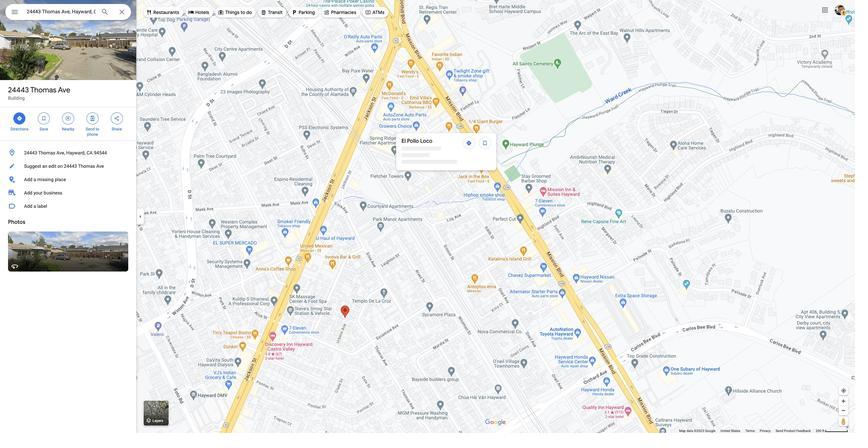 Task type: describe. For each thing, give the bounding box(es) containing it.
200 ft button
[[816, 430, 849, 434]]

send for send to phone
[[86, 127, 95, 132]]

add a label button
[[0, 200, 136, 213]]

privacy
[[760, 430, 771, 434]]

 parking
[[292, 9, 315, 16]]

place
[[55, 177, 66, 183]]

terms
[[746, 430, 755, 434]]

 pharmacies
[[324, 9, 357, 16]]

map data ©2023 google
[[680, 430, 716, 434]]

your
[[34, 191, 43, 196]]

restaurants
[[153, 9, 179, 15]]

a for label
[[34, 204, 36, 209]]

united
[[721, 430, 731, 434]]

actions for 24443 thomas ave region
[[0, 107, 136, 141]]

parking
[[299, 9, 315, 15]]

business
[[44, 191, 62, 196]]

united states button
[[721, 430, 741, 434]]

add a label
[[24, 204, 47, 209]]

directions image
[[466, 140, 472, 146]]

google maps element
[[0, 0, 856, 434]]


[[114, 115, 120, 122]]

ft
[[823, 430, 825, 434]]


[[90, 115, 96, 122]]

suggest an edit on 24443 thomas ave
[[24, 164, 104, 169]]

google
[[706, 430, 716, 434]]

things
[[225, 9, 240, 15]]

map
[[680, 430, 686, 434]]

none field inside 24443 thomas ave, hayward, ca 94544 field
[[27, 8, 96, 16]]


[[292, 9, 298, 16]]

do
[[246, 9, 252, 15]]

send for send product feedback
[[776, 430, 784, 434]]


[[41, 115, 47, 122]]

footer inside google maps element
[[680, 430, 816, 434]]

ave inside button
[[96, 164, 104, 169]]

layers
[[153, 420, 163, 424]]

 things to do
[[218, 9, 252, 16]]

 search field
[[5, 4, 131, 21]]

 atms
[[365, 9, 385, 16]]

24443 for ave,
[[24, 150, 37, 156]]

show street view coverage image
[[839, 417, 849, 427]]

show your location image
[[841, 388, 847, 394]]

save image
[[482, 140, 488, 146]]

add your business
[[24, 191, 62, 196]]


[[188, 9, 194, 16]]


[[11, 7, 19, 17]]

zoom out image
[[842, 409, 847, 414]]

nearby
[[62, 127, 75, 132]]

feedback
[[797, 430, 811, 434]]

a for missing
[[34, 177, 36, 183]]


[[324, 9, 330, 16]]


[[365, 9, 371, 16]]

 button
[[5, 4, 24, 21]]

24443 thomas ave main content
[[0, 0, 136, 434]]

on
[[57, 164, 63, 169]]

share
[[112, 127, 122, 132]]

 restaurants
[[146, 9, 179, 16]]

hayward,
[[66, 150, 85, 156]]

24443 Thomas Ave, Hayward, CA 94544 field
[[5, 4, 131, 20]]

pollo
[[407, 138, 419, 145]]

200
[[816, 430, 822, 434]]

send product feedback
[[776, 430, 811, 434]]

 transit
[[261, 9, 283, 16]]



Task type: locate. For each thing, give the bounding box(es) containing it.
add a missing place
[[24, 177, 66, 183]]


[[65, 115, 71, 122]]

suggest
[[24, 164, 41, 169]]

thomas up 
[[30, 86, 56, 95]]

suggest an edit on 24443 thomas ave button
[[0, 160, 136, 173]]

label
[[37, 204, 47, 209]]

ave
[[58, 86, 70, 95], [96, 164, 104, 169]]

thomas inside 24443 thomas ave building
[[30, 86, 56, 95]]

directions
[[11, 127, 29, 132]]

24443 thomas ave, hayward, ca 94544
[[24, 150, 107, 156]]

24443 up "suggest"
[[24, 150, 37, 156]]

0 vertical spatial 24443
[[8, 86, 29, 95]]

to inside the send to phone
[[96, 127, 99, 132]]

footer containing map data ©2023 google
[[680, 430, 816, 434]]

24443 up building
[[8, 86, 29, 95]]

ave,
[[57, 150, 65, 156]]

to inside  things to do
[[241, 9, 245, 15]]

None field
[[27, 8, 96, 16]]

1 vertical spatial to
[[96, 127, 99, 132]]

thomas up the an
[[38, 150, 55, 156]]

add for add your business
[[24, 191, 32, 196]]

2 add from the top
[[24, 191, 32, 196]]

24443 thomas ave, hayward, ca 94544 button
[[0, 146, 136, 160]]


[[218, 9, 224, 16]]

0 vertical spatial a
[[34, 177, 36, 183]]

0 vertical spatial ave
[[58, 86, 70, 95]]

1 horizontal spatial send
[[776, 430, 784, 434]]

product
[[785, 430, 796, 434]]

send product feedback button
[[776, 430, 811, 434]]

ave up 
[[58, 86, 70, 95]]

add for add a missing place
[[24, 177, 32, 183]]

thomas down ca
[[78, 164, 95, 169]]

2 vertical spatial thomas
[[78, 164, 95, 169]]

thomas inside 24443 thomas ave, hayward, ca 94544 button
[[38, 150, 55, 156]]

thomas for ave
[[30, 86, 56, 95]]

1 vertical spatial 24443
[[24, 150, 37, 156]]

0 horizontal spatial send
[[86, 127, 95, 132]]

loco
[[421, 138, 433, 145]]

2 vertical spatial add
[[24, 204, 32, 209]]

atms
[[373, 9, 385, 15]]

2 a from the top
[[34, 204, 36, 209]]

thomas
[[30, 86, 56, 95], [38, 150, 55, 156], [78, 164, 95, 169]]

 hotels
[[188, 9, 209, 16]]

0 vertical spatial add
[[24, 177, 32, 183]]


[[146, 9, 152, 16]]

24443 for ave
[[8, 86, 29, 95]]

edit
[[49, 164, 56, 169]]

an
[[42, 164, 47, 169]]

ave down 94544
[[96, 164, 104, 169]]

1 a from the top
[[34, 177, 36, 183]]

photos
[[8, 219, 25, 226]]

ca
[[87, 150, 93, 156]]

phone
[[87, 132, 98, 137]]

add down "suggest"
[[24, 177, 32, 183]]

3 add from the top
[[24, 204, 32, 209]]

1 vertical spatial a
[[34, 204, 36, 209]]

1 vertical spatial add
[[24, 191, 32, 196]]

24443 inside 24443 thomas ave building
[[8, 86, 29, 95]]

add inside "link"
[[24, 191, 32, 196]]

a left missing at left
[[34, 177, 36, 183]]

94544
[[94, 150, 107, 156]]

transit
[[268, 9, 283, 15]]

1 vertical spatial send
[[776, 430, 784, 434]]

privacy button
[[760, 430, 771, 434]]


[[261, 9, 267, 16]]

states
[[731, 430, 741, 434]]

send inside button
[[776, 430, 784, 434]]

0 vertical spatial thomas
[[30, 86, 56, 95]]

hotels
[[195, 9, 209, 15]]

terms button
[[746, 430, 755, 434]]

collapse side panel image
[[137, 213, 144, 221]]

1 horizontal spatial to
[[241, 9, 245, 15]]

zoom in image
[[842, 399, 847, 404]]

to
[[241, 9, 245, 15], [96, 127, 99, 132]]

add your business link
[[0, 187, 136, 200]]

0 horizontal spatial ave
[[58, 86, 70, 95]]

ave inside 24443 thomas ave building
[[58, 86, 70, 95]]

united states
[[721, 430, 741, 434]]

add for add a label
[[24, 204, 32, 209]]

0 vertical spatial send
[[86, 127, 95, 132]]

add left your
[[24, 191, 32, 196]]

thomas for ave,
[[38, 150, 55, 156]]

2 vertical spatial 24443
[[64, 164, 77, 169]]

1 add from the top
[[24, 177, 32, 183]]

add a missing place button
[[0, 173, 136, 187]]

200 ft
[[816, 430, 825, 434]]

1 vertical spatial ave
[[96, 164, 104, 169]]

el
[[402, 138, 406, 145]]

add left label
[[24, 204, 32, 209]]

to up phone
[[96, 127, 99, 132]]

pharmacies
[[331, 9, 357, 15]]

send
[[86, 127, 95, 132], [776, 430, 784, 434]]

©2023
[[695, 430, 705, 434]]

send inside the send to phone
[[86, 127, 95, 132]]

add
[[24, 177, 32, 183], [24, 191, 32, 196], [24, 204, 32, 209]]

missing
[[37, 177, 54, 183]]

send to phone
[[86, 127, 99, 137]]

a left label
[[34, 204, 36, 209]]

a
[[34, 177, 36, 183], [34, 204, 36, 209]]

24443
[[8, 86, 29, 95], [24, 150, 37, 156], [64, 164, 77, 169]]


[[17, 115, 23, 122]]

send up phone
[[86, 127, 95, 132]]

24443 thomas ave building
[[8, 86, 70, 101]]

save
[[40, 127, 48, 132]]

building
[[8, 96, 25, 101]]

0 vertical spatial to
[[241, 9, 245, 15]]

24443 right on
[[64, 164, 77, 169]]

el pollo loco
[[402, 138, 433, 145]]

1 horizontal spatial ave
[[96, 164, 104, 169]]

to left do
[[241, 9, 245, 15]]

el pollo loco element
[[402, 137, 433, 145]]

0 horizontal spatial to
[[96, 127, 99, 132]]

1 vertical spatial thomas
[[38, 150, 55, 156]]

thomas inside suggest an edit on 24443 thomas ave button
[[78, 164, 95, 169]]

data
[[687, 430, 694, 434]]

footer
[[680, 430, 816, 434]]

send left product
[[776, 430, 784, 434]]



Task type: vqa. For each thing, say whether or not it's contained in the screenshot.
hotels
yes



